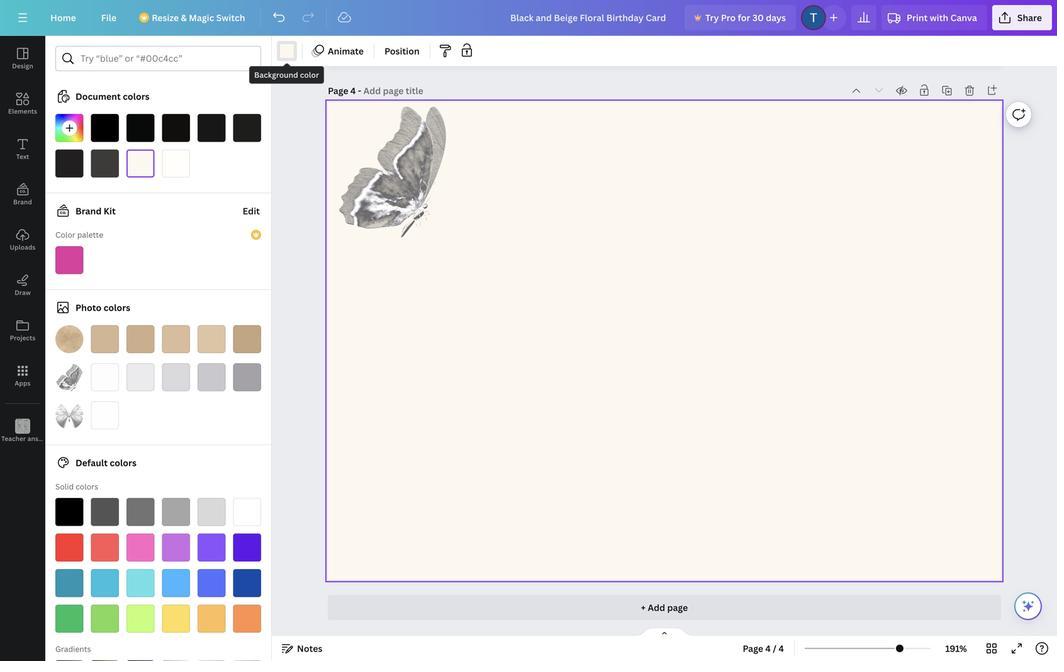 Task type: locate. For each thing, give the bounding box(es) containing it.
apps
[[15, 379, 31, 388]]

peach #ffbd59 image
[[198, 605, 226, 633]]

white #ffffff image
[[233, 498, 261, 526]]

4 left -
[[351, 85, 356, 97]]

colors right photo
[[104, 302, 130, 314]]

0 horizontal spatial page
[[328, 85, 349, 97]]

page left -
[[328, 85, 349, 97]]

#fef8ee image
[[127, 150, 155, 178], [127, 150, 155, 178]]

print with canva
[[907, 12, 978, 24]]

colors
[[123, 90, 150, 102], [104, 302, 130, 314], [110, 457, 137, 469], [76, 481, 98, 492]]

brand
[[13, 198, 32, 206], [76, 205, 102, 217]]

aqua blue #0cc0df image
[[91, 569, 119, 597]]

home
[[50, 12, 76, 24]]

home link
[[40, 5, 86, 30]]

#dad9dd image
[[162, 363, 190, 391]]

color
[[55, 230, 75, 240]]

#c9c8cd image
[[198, 363, 226, 391], [198, 363, 226, 391]]

for
[[738, 12, 751, 24]]

keys
[[51, 435, 65, 443]]

position
[[385, 45, 420, 57]]

#080909 image
[[127, 114, 155, 142], [127, 114, 155, 142]]

4
[[351, 85, 356, 97], [766, 643, 771, 655], [779, 643, 785, 655]]

try pro for 30 days
[[706, 12, 787, 24]]

grass green #7ed957 image
[[91, 605, 119, 633]]

resize & magic switch button
[[132, 5, 255, 30]]

coral red #ff5757 image
[[91, 534, 119, 562], [91, 534, 119, 562]]

peach #ffbd59 image
[[198, 605, 226, 633]]

0 horizontal spatial brand
[[13, 198, 32, 206]]

black #000000 image
[[55, 498, 83, 526]]

answer
[[28, 435, 50, 443]]

1 horizontal spatial 4
[[766, 643, 771, 655]]

#ebeaed image
[[127, 363, 155, 391], [127, 363, 155, 391]]

page inside button
[[743, 643, 764, 655]]

dark turquoise #0097b2 image
[[55, 569, 83, 597]]

#e0c4a3 image
[[198, 325, 226, 353], [198, 325, 226, 353]]

purple #8c52ff image
[[198, 534, 226, 562]]

#231f20 image
[[55, 150, 83, 178], [55, 150, 83, 178]]

0 vertical spatial page
[[328, 85, 349, 97]]

#e434a0 image
[[55, 246, 83, 274], [55, 246, 83, 274]]

orange #ff914d image
[[233, 605, 261, 633], [233, 605, 261, 633]]

#fdfdfd image
[[91, 363, 119, 391], [91, 363, 119, 391]]

uploads
[[10, 243, 36, 252]]

1 horizontal spatial brand
[[76, 205, 102, 217]]

resize & magic switch
[[152, 12, 245, 24]]

photo colors
[[76, 302, 130, 314]]

green #00bf63 image
[[55, 605, 83, 633], [55, 605, 83, 633]]

light blue #38b6ff image
[[162, 569, 190, 597], [162, 569, 190, 597]]

page
[[668, 602, 688, 614]]

gradients
[[55, 644, 91, 654]]

magenta #cb6ce6 image
[[162, 534, 190, 562], [162, 534, 190, 562]]

page
[[328, 85, 349, 97], [743, 643, 764, 655]]

turquoise blue #5ce1e6 image
[[127, 569, 155, 597]]

default
[[76, 457, 108, 469]]

bright red #ff3131 image
[[55, 534, 83, 562], [55, 534, 83, 562]]

light gray #d9d9d9 image
[[198, 498, 226, 526], [198, 498, 226, 526]]

#c6a47f image
[[233, 325, 261, 353]]

switch
[[216, 12, 245, 24]]

4 left /
[[766, 643, 771, 655]]

teacher
[[1, 435, 26, 443]]

animate
[[328, 45, 364, 57]]

4 right /
[[779, 643, 785, 655]]

brand left kit
[[76, 205, 102, 217]]

1 horizontal spatial page
[[743, 643, 764, 655]]

projects
[[10, 334, 36, 342]]

4 for /
[[766, 643, 771, 655]]

#000000 image
[[91, 114, 119, 142], [91, 114, 119, 142]]

Try "blue" or "#00c4cc" search field
[[81, 47, 253, 71]]

&
[[181, 12, 187, 24]]

+
[[642, 602, 646, 614]]

brand up uploads "button"
[[13, 198, 32, 206]]

#dad9dd image
[[162, 363, 190, 391]]

0 horizontal spatial 4
[[351, 85, 356, 97]]

#d4b592 image
[[91, 325, 119, 353]]

brand inside button
[[13, 198, 32, 206]]

page 4 / 4 button
[[738, 639, 790, 659]]

notes
[[297, 643, 323, 655]]

notes button
[[277, 639, 328, 659]]

gray #737373 image
[[127, 498, 155, 526], [127, 498, 155, 526]]

brand button
[[0, 172, 45, 217]]

file
[[101, 12, 117, 24]]

1 vertical spatial page
[[743, 643, 764, 655]]

days
[[767, 12, 787, 24]]

brand for brand kit
[[76, 205, 102, 217]]

#fef8ee image
[[280, 43, 295, 59], [280, 43, 295, 59]]

yellow #ffde59 image
[[162, 605, 190, 633]]

dark gray #545454 image
[[91, 498, 119, 526]]

colors for default colors
[[110, 457, 137, 469]]

#dabc9a image
[[162, 325, 190, 353]]

#100f0d image
[[162, 114, 190, 142], [162, 114, 190, 142]]

cobalt blue #004aad image
[[233, 569, 261, 597]]

Design title text field
[[501, 5, 680, 30]]

brand kit
[[76, 205, 116, 217]]

-
[[358, 85, 362, 97]]

;
[[22, 435, 24, 443]]

#3d3b3a image
[[91, 150, 119, 178], [91, 150, 119, 178]]

#171717 image
[[198, 114, 226, 142]]

#d4b592 image
[[91, 325, 119, 353]]

lime #c1ff72 image
[[127, 605, 155, 633], [127, 605, 155, 633]]

violet #5e17eb image
[[233, 534, 261, 562]]

4 for -
[[351, 85, 356, 97]]

royal blue #5271ff image
[[198, 569, 226, 597], [198, 569, 226, 597]]

+ add page
[[642, 602, 688, 614]]

#1d1d1b image
[[233, 114, 261, 142]]

#fffefb image
[[162, 150, 190, 178], [162, 150, 190, 178]]

background
[[254, 70, 298, 80]]

solid colors
[[55, 481, 98, 492]]

page left /
[[743, 643, 764, 655]]

colors right default
[[110, 457, 137, 469]]

gray #a6a6a6 image
[[162, 498, 190, 526]]

colors right solid
[[76, 481, 98, 492]]

colors right document at the left of the page
[[123, 90, 150, 102]]

#171717 image
[[198, 114, 226, 142]]

try
[[706, 12, 720, 24]]

#ceae89 image
[[127, 325, 155, 353], [127, 325, 155, 353]]



Task type: vqa. For each thing, say whether or not it's contained in the screenshot.
the rightmost #fef8ee image
yes



Task type: describe. For each thing, give the bounding box(es) containing it.
canva assistant image
[[1021, 599, 1037, 614]]

document colors
[[76, 90, 150, 102]]

with
[[931, 12, 949, 24]]

teacher answer keys
[[1, 435, 65, 443]]

print
[[907, 12, 928, 24]]

side panel tab list
[[0, 36, 65, 454]]

yellow #ffde59 image
[[162, 605, 190, 633]]

text button
[[0, 127, 45, 172]]

projects button
[[0, 308, 45, 353]]

draw
[[15, 288, 31, 297]]

+ add page button
[[328, 595, 1002, 620]]

share
[[1018, 12, 1043, 24]]

turquoise blue #5ce1e6 image
[[127, 569, 155, 597]]

show pages image
[[635, 627, 695, 637]]

#dabc9a image
[[162, 325, 190, 353]]

pink #ff66c4 image
[[127, 534, 155, 562]]

grass green #7ed957 image
[[91, 605, 119, 633]]

file button
[[91, 5, 127, 30]]

191%
[[946, 643, 968, 655]]

#1d1d1b image
[[233, 114, 261, 142]]

2 horizontal spatial 4
[[779, 643, 785, 655]]

page for page 4 -
[[328, 85, 349, 97]]

page for page 4 / 4
[[743, 643, 764, 655]]

color palette
[[55, 230, 103, 240]]

cobalt blue #004aad image
[[233, 569, 261, 597]]

add a new color image
[[55, 114, 83, 142]]

violet #5e17eb image
[[233, 534, 261, 562]]

white #ffffff image
[[233, 498, 261, 526]]

dark turquoise #0097b2 image
[[55, 569, 83, 597]]

apps button
[[0, 353, 45, 399]]

gray #a6a6a6 image
[[162, 498, 190, 526]]

191% button
[[936, 639, 977, 659]]

animate button
[[308, 41, 369, 61]]

brand for brand
[[13, 198, 32, 206]]

/
[[774, 643, 777, 655]]

color
[[300, 70, 319, 80]]

photo
[[76, 302, 102, 314]]

magic
[[189, 12, 214, 24]]

page 4 -
[[328, 85, 364, 97]]

#a4a2a8 image
[[233, 363, 261, 391]]

main menu bar
[[0, 0, 1058, 36]]

add
[[648, 602, 666, 614]]

canva
[[951, 12, 978, 24]]

dark gray #545454 image
[[91, 498, 119, 526]]

30
[[753, 12, 764, 24]]

add a new color image
[[55, 114, 83, 142]]

try pro for 30 days button
[[685, 5, 797, 30]]

colors for photo colors
[[104, 302, 130, 314]]

document
[[76, 90, 121, 102]]

pink #ff66c4 image
[[127, 534, 155, 562]]

resize
[[152, 12, 179, 24]]

uploads button
[[0, 217, 45, 263]]

Page title text field
[[364, 84, 425, 97]]

draw button
[[0, 263, 45, 308]]

#fefefe image
[[91, 401, 119, 429]]

palette
[[77, 230, 103, 240]]

purple #8c52ff image
[[198, 534, 226, 562]]

elements button
[[0, 81, 45, 127]]

share button
[[993, 5, 1053, 30]]

design button
[[0, 36, 45, 81]]

solid
[[55, 481, 74, 492]]

#a4a2a8 image
[[233, 363, 261, 391]]

colors for document colors
[[123, 90, 150, 102]]

#c6a47f image
[[233, 325, 261, 353]]

aqua blue #0cc0df image
[[91, 569, 119, 597]]

print with canva button
[[882, 5, 988, 30]]

background color
[[254, 70, 319, 80]]

kit
[[104, 205, 116, 217]]

edit button
[[242, 198, 261, 224]]

page 4 / 4
[[743, 643, 785, 655]]

position button
[[380, 41, 425, 61]]

colors for solid colors
[[76, 481, 98, 492]]

edit
[[243, 205, 260, 217]]

elements
[[8, 107, 37, 116]]

default colors
[[76, 457, 137, 469]]

design
[[12, 62, 33, 70]]

pro
[[722, 12, 736, 24]]

black #000000 image
[[55, 498, 83, 526]]

#fefefe image
[[91, 401, 119, 429]]

text
[[16, 152, 29, 161]]



